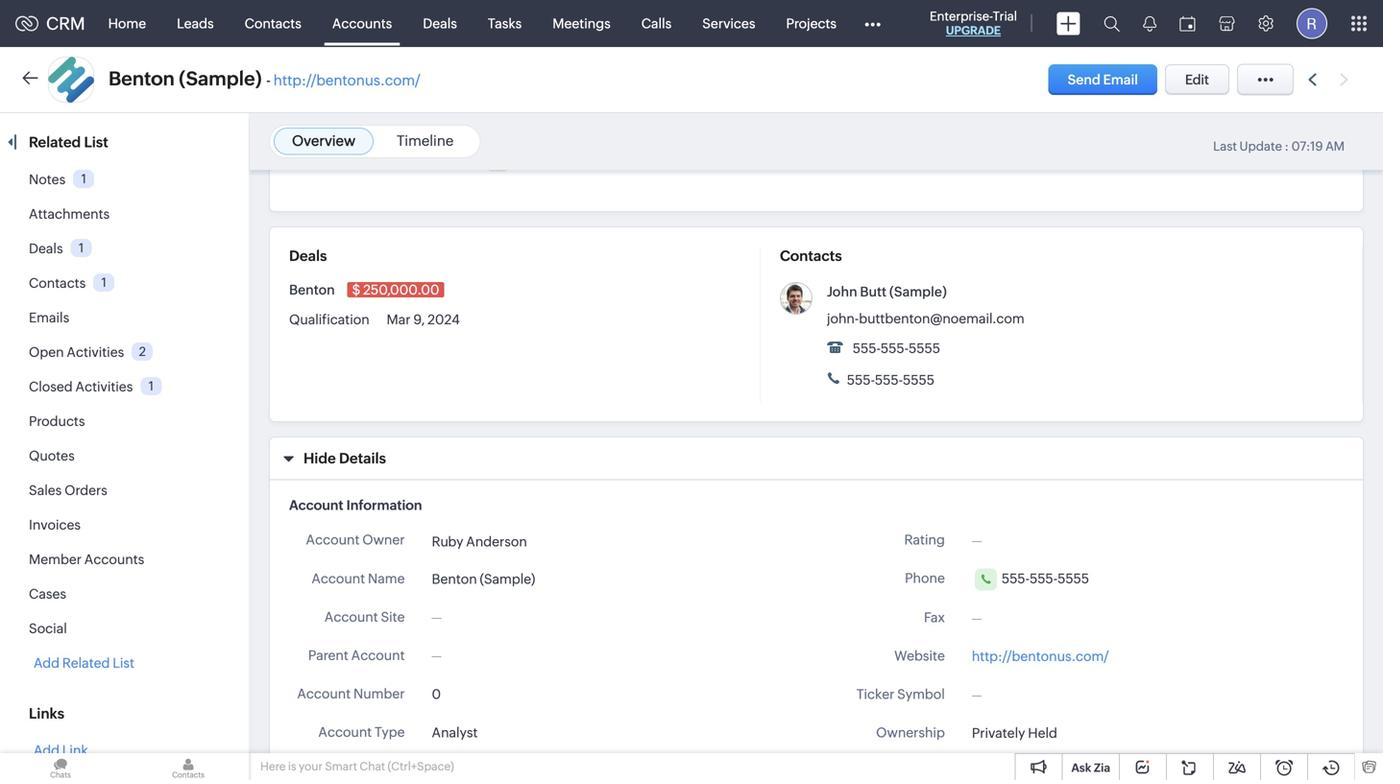 Task type: describe. For each thing, give the bounding box(es) containing it.
signals element
[[1132, 0, 1168, 47]]

ticker symbol
[[857, 687, 945, 703]]

(ctrl+space)
[[388, 761, 454, 774]]

enterprise-
[[930, 9, 993, 24]]

related list
[[29, 134, 111, 151]]

account owner
[[306, 533, 405, 548]]

john
[[827, 284, 857, 300]]

1 vertical spatial deals link
[[29, 241, 63, 256]]

attachments
[[29, 207, 110, 222]]

last
[[1213, 139, 1237, 154]]

home link
[[93, 0, 161, 47]]

account information
[[289, 498, 422, 513]]

hide details
[[304, 450, 386, 467]]

last update : 07:19 am
[[1213, 139, 1345, 154]]

send
[[1068, 72, 1101, 87]]

2 vertical spatial 555-555-5555
[[1002, 572, 1089, 587]]

:
[[1285, 139, 1289, 154]]

your
[[299, 761, 323, 774]]

website
[[894, 649, 945, 664]]

9,
[[413, 312, 425, 328]]

2
[[139, 345, 146, 359]]

services
[[702, 16, 755, 31]]

account site
[[324, 610, 405, 625]]

benton (sample) - http://bentonus.com/
[[109, 68, 420, 90]]

overview link
[[292, 133, 356, 149]]

rating
[[904, 533, 945, 548]]

add for add link
[[34, 743, 60, 759]]

crm link
[[15, 14, 85, 33]]

previous record image
[[1308, 73, 1317, 86]]

mar 9, 2024
[[387, 312, 460, 328]]

smart
[[325, 761, 357, 774]]

(sample) for benton (sample) - http://bentonus.com/
[[179, 68, 262, 90]]

john-buttbenton@noemail.com link
[[827, 311, 1025, 327]]

name
[[368, 571, 405, 587]]

upgrade
[[946, 24, 1001, 37]]

1 vertical spatial 5555
[[903, 373, 935, 388]]

send email button
[[1049, 64, 1157, 95]]

privately
[[972, 726, 1025, 742]]

qualification
[[289, 312, 372, 328]]

john butt (sample)
[[827, 284, 947, 300]]

parent account
[[308, 648, 405, 664]]

invoices
[[29, 518, 81, 533]]

emails link
[[29, 310, 69, 326]]

open activities
[[29, 345, 124, 360]]

Other Modules field
[[852, 8, 893, 39]]

$
[[352, 282, 360, 298]]

account for account owner
[[306, 533, 360, 548]]

create menu image
[[1057, 12, 1081, 35]]

enterprise-trial upgrade
[[930, 9, 1017, 37]]

profile image
[[1297, 8, 1327, 39]]

held
[[1028, 726, 1057, 742]]

contacts image
[[128, 754, 249, 781]]

overview
[[292, 133, 356, 149]]

home
[[108, 16, 146, 31]]

here
[[260, 761, 286, 774]]

attachments link
[[29, 207, 110, 222]]

account for account name
[[312, 571, 365, 587]]

update
[[1240, 139, 1282, 154]]

notes
[[29, 172, 66, 187]]

1 for closed activities
[[149, 379, 154, 394]]

cases
[[29, 587, 66, 602]]

0 vertical spatial deals link
[[408, 0, 472, 47]]

1 vertical spatial http://bentonus.com/
[[972, 649, 1109, 665]]

am
[[1326, 139, 1345, 154]]

2 vertical spatial contacts
[[29, 276, 86, 291]]

analyst
[[432, 726, 478, 741]]

cases link
[[29, 587, 66, 602]]

email
[[1103, 72, 1138, 87]]

1 vertical spatial list
[[113, 656, 134, 671]]

0 vertical spatial 5555
[[909, 341, 940, 356]]

calendar image
[[1180, 16, 1196, 31]]

information
[[346, 498, 422, 513]]

0 vertical spatial phone
[[406, 152, 446, 168]]

activities for open activities
[[67, 345, 124, 360]]

1 vertical spatial related
[[62, 656, 110, 671]]

0 horizontal spatial accounts
[[84, 552, 144, 568]]

butt
[[860, 284, 887, 300]]

products link
[[29, 414, 85, 429]]

tasks
[[488, 16, 522, 31]]

2 vertical spatial 5555
[[1058, 572, 1089, 587]]

timeline
[[397, 133, 454, 149]]

benton for benton
[[289, 282, 338, 298]]

closed
[[29, 379, 73, 395]]

account for account information
[[289, 498, 343, 513]]

0 horizontal spatial deals
[[29, 241, 63, 256]]

meetings link
[[537, 0, 626, 47]]

projects
[[786, 16, 837, 31]]

07:19
[[1292, 139, 1323, 154]]

sales orders
[[29, 483, 107, 499]]

(sample) for benton (sample)
[[480, 572, 535, 587]]

deals inside 'link'
[[423, 16, 457, 31]]

crm
[[46, 14, 85, 33]]

owner
[[362, 533, 405, 548]]

0 vertical spatial 555-555-5555
[[850, 341, 940, 356]]

social
[[29, 621, 67, 637]]

benton (sample)
[[432, 572, 535, 587]]

$ 250,000.00
[[352, 282, 439, 298]]

account up number
[[351, 648, 405, 664]]

member
[[29, 552, 82, 568]]

1 horizontal spatial deals
[[289, 248, 327, 265]]

quotes link
[[29, 449, 75, 464]]

anderson
[[466, 534, 527, 550]]

add related list
[[34, 656, 134, 671]]

hide details link
[[299, 450, 386, 467]]



Task type: vqa. For each thing, say whether or not it's contained in the screenshot.
text box
no



Task type: locate. For each thing, give the bounding box(es) containing it.
timeline link
[[397, 133, 454, 149]]

site
[[381, 610, 405, 625]]

1 horizontal spatial list
[[113, 656, 134, 671]]

1
[[81, 172, 86, 186], [79, 241, 84, 255], [101, 276, 106, 290], [149, 379, 154, 394]]

1 horizontal spatial (sample)
[[480, 572, 535, 587]]

add for add related list
[[34, 656, 60, 671]]

1 vertical spatial add
[[34, 743, 60, 759]]

accounts link
[[317, 0, 408, 47]]

1 vertical spatial (sample)
[[889, 284, 947, 300]]

0 vertical spatial http://bentonus.com/ link
[[274, 72, 420, 89]]

benton up qualification
[[289, 282, 338, 298]]

account down account owner
[[312, 571, 365, 587]]

0 vertical spatial http://bentonus.com/
[[274, 72, 420, 89]]

next record image
[[1340, 73, 1352, 86]]

account
[[289, 498, 343, 513], [306, 533, 360, 548], [312, 571, 365, 587], [324, 610, 378, 625], [351, 648, 405, 664], [297, 687, 351, 702], [318, 725, 372, 740]]

buttbenton@noemail.com
[[859, 311, 1025, 327]]

http://bentonus.com/ up held
[[972, 649, 1109, 665]]

0 vertical spatial list
[[84, 134, 108, 151]]

phone down timeline
[[406, 152, 446, 168]]

contacts up john
[[780, 248, 842, 265]]

related down social link
[[62, 656, 110, 671]]

calls link
[[626, 0, 687, 47]]

deals link
[[408, 0, 472, 47], [29, 241, 63, 256]]

1 horizontal spatial http://bentonus.com/ link
[[972, 649, 1109, 665]]

mar
[[387, 312, 411, 328]]

create menu element
[[1045, 0, 1092, 47]]

chat
[[360, 761, 385, 774]]

chats image
[[0, 754, 121, 781]]

0 horizontal spatial contacts link
[[29, 276, 86, 291]]

555-555-5555
[[850, 341, 940, 356], [844, 373, 935, 388], [1002, 572, 1089, 587]]

profile element
[[1285, 0, 1339, 47]]

0 horizontal spatial contacts
[[29, 276, 86, 291]]

john butt (sample) link
[[827, 284, 947, 300]]

account up smart
[[318, 725, 372, 740]]

0 vertical spatial add
[[34, 656, 60, 671]]

1 horizontal spatial contacts link
[[229, 0, 317, 47]]

0 vertical spatial related
[[29, 134, 81, 151]]

1 horizontal spatial contacts
[[245, 16, 301, 31]]

privately held
[[972, 726, 1057, 742]]

closed activities
[[29, 379, 133, 395]]

details
[[339, 450, 386, 467]]

zia
[[1094, 762, 1110, 775]]

search element
[[1092, 0, 1132, 47]]

1 horizontal spatial deals link
[[408, 0, 472, 47]]

1 vertical spatial http://bentonus.com/ link
[[972, 649, 1109, 665]]

account down account information on the bottom of the page
[[306, 533, 360, 548]]

trial
[[993, 9, 1017, 24]]

deals left tasks
[[423, 16, 457, 31]]

phone down rating
[[905, 571, 945, 586]]

1 vertical spatial activities
[[75, 379, 133, 395]]

contacts link
[[229, 0, 317, 47], [29, 276, 86, 291]]

ownership
[[876, 726, 945, 741]]

account up parent account
[[324, 610, 378, 625]]

type
[[375, 725, 405, 740]]

1 right notes link
[[81, 172, 86, 186]]

symbol
[[897, 687, 945, 703]]

contacts up benton (sample) - http://bentonus.com/
[[245, 16, 301, 31]]

0 horizontal spatial (sample)
[[179, 68, 262, 90]]

1 down attachments
[[79, 241, 84, 255]]

contacts link up "emails"
[[29, 276, 86, 291]]

leads
[[177, 16, 214, 31]]

250,000.00
[[363, 282, 439, 298]]

orders
[[64, 483, 107, 499]]

john-buttbenton@noemail.com
[[827, 311, 1025, 327]]

0 vertical spatial contacts link
[[229, 0, 317, 47]]

hide
[[304, 450, 336, 467]]

projects link
[[771, 0, 852, 47]]

benton down ruby
[[432, 572, 477, 587]]

0 horizontal spatial list
[[84, 134, 108, 151]]

tasks link
[[472, 0, 537, 47]]

0 vertical spatial (sample)
[[179, 68, 262, 90]]

services link
[[687, 0, 771, 47]]

0 horizontal spatial benton
[[109, 68, 175, 90]]

related up notes at the top left of page
[[29, 134, 81, 151]]

account down hide
[[289, 498, 343, 513]]

2 add from the top
[[34, 743, 60, 759]]

http://bentonus.com/ inside benton (sample) - http://bentonus.com/
[[274, 72, 420, 89]]

2 horizontal spatial (sample)
[[889, 284, 947, 300]]

1 vertical spatial contacts link
[[29, 276, 86, 291]]

member accounts
[[29, 552, 144, 568]]

1 up open activities link
[[101, 276, 106, 290]]

2 horizontal spatial contacts
[[780, 248, 842, 265]]

-
[[266, 72, 271, 89]]

add link
[[34, 743, 88, 759]]

activities
[[67, 345, 124, 360], [75, 379, 133, 395]]

social link
[[29, 621, 67, 637]]

here is your smart chat (ctrl+space)
[[260, 761, 454, 774]]

sales
[[29, 483, 62, 499]]

0 horizontal spatial deals link
[[29, 241, 63, 256]]

open activities link
[[29, 345, 124, 360]]

1 vertical spatial benton
[[289, 282, 338, 298]]

member accounts link
[[29, 552, 144, 568]]

activities up closed activities link
[[67, 345, 124, 360]]

benton link
[[289, 282, 338, 298]]

fax
[[924, 610, 945, 626]]

related
[[29, 134, 81, 151], [62, 656, 110, 671]]

2 vertical spatial (sample)
[[480, 572, 535, 587]]

signals image
[[1143, 15, 1156, 32]]

http://bentonus.com/ down the "accounts" link at the top of page
[[274, 72, 420, 89]]

activities for closed activities
[[75, 379, 133, 395]]

emails
[[29, 310, 69, 326]]

account for account type
[[318, 725, 372, 740]]

1 vertical spatial phone
[[905, 571, 945, 586]]

edit button
[[1165, 64, 1229, 95]]

contacts link up benton (sample) - http://bentonus.com/
[[229, 0, 317, 47]]

http://bentonus.com/ link down the "accounts" link at the top of page
[[274, 72, 420, 89]]

1 for contacts
[[101, 276, 106, 290]]

2024
[[428, 312, 460, 328]]

account down parent
[[297, 687, 351, 702]]

industry
[[353, 763, 405, 779]]

5555
[[909, 341, 940, 356], [903, 373, 935, 388], [1058, 572, 1089, 587]]

parent
[[308, 648, 348, 664]]

deals link left tasks
[[408, 0, 472, 47]]

1 vertical spatial contacts
[[780, 248, 842, 265]]

add left 'link'
[[34, 743, 60, 759]]

contacts up "emails"
[[29, 276, 86, 291]]

deals
[[423, 16, 457, 31], [29, 241, 63, 256], [289, 248, 327, 265]]

add
[[34, 656, 60, 671], [34, 743, 60, 759]]

quotes
[[29, 449, 75, 464]]

2 vertical spatial benton
[[432, 572, 477, 587]]

0 horizontal spatial http://bentonus.com/ link
[[274, 72, 420, 89]]

1 vertical spatial accounts
[[84, 552, 144, 568]]

1 for deals
[[79, 241, 84, 255]]

0 vertical spatial contacts
[[245, 16, 301, 31]]

leads link
[[161, 0, 229, 47]]

0 vertical spatial activities
[[67, 345, 124, 360]]

meetings
[[553, 16, 611, 31]]

http://bentonus.com/
[[274, 72, 420, 89], [972, 649, 1109, 665]]

0 horizontal spatial phone
[[406, 152, 446, 168]]

edit
[[1185, 72, 1209, 87]]

deals down attachments
[[29, 241, 63, 256]]

sales orders link
[[29, 483, 107, 499]]

account number
[[297, 687, 405, 702]]

0
[[432, 687, 441, 702]]

logo image
[[15, 16, 38, 31]]

http://bentonus.com/ link up held
[[972, 649, 1109, 665]]

closed activities link
[[29, 379, 133, 395]]

account type
[[318, 725, 405, 740]]

1 horizontal spatial benton
[[289, 282, 338, 298]]

link
[[62, 743, 88, 759]]

(sample)
[[179, 68, 262, 90], [889, 284, 947, 300], [480, 572, 535, 587]]

ruby anderson
[[432, 534, 527, 550]]

(sample) up john-buttbenton@noemail.com
[[889, 284, 947, 300]]

deals link down attachments
[[29, 241, 63, 256]]

1 right closed activities link
[[149, 379, 154, 394]]

1 vertical spatial 555-555-5555
[[844, 373, 935, 388]]

benton for benton (sample)
[[432, 572, 477, 587]]

2 horizontal spatial deals
[[423, 16, 457, 31]]

contacts inside contacts link
[[245, 16, 301, 31]]

ask
[[1071, 762, 1091, 775]]

add down "social"
[[34, 656, 60, 671]]

benton for benton (sample) - http://bentonus.com/
[[109, 68, 175, 90]]

(sample) left -
[[179, 68, 262, 90]]

1 for notes
[[81, 172, 86, 186]]

2 horizontal spatial benton
[[432, 572, 477, 587]]

account name
[[312, 571, 405, 587]]

account for account number
[[297, 687, 351, 702]]

is
[[288, 761, 296, 774]]

benton down home link
[[109, 68, 175, 90]]

account for account site
[[324, 610, 378, 625]]

0 vertical spatial accounts
[[332, 16, 392, 31]]

http://bentonus.com/ link
[[274, 72, 420, 89], [972, 649, 1109, 665]]

products
[[29, 414, 85, 429]]

links
[[29, 706, 64, 723]]

(sample) down anderson
[[480, 572, 535, 587]]

1 horizontal spatial phone
[[905, 571, 945, 586]]

0 horizontal spatial http://bentonus.com/
[[274, 72, 420, 89]]

invoices link
[[29, 518, 81, 533]]

1 add from the top
[[34, 656, 60, 671]]

0 vertical spatial benton
[[109, 68, 175, 90]]

1 horizontal spatial http://bentonus.com/
[[972, 649, 1109, 665]]

send email
[[1068, 72, 1138, 87]]

activities down open activities
[[75, 379, 133, 395]]

deals up benton "link"
[[289, 248, 327, 265]]

1 horizontal spatial accounts
[[332, 16, 392, 31]]

calls
[[641, 16, 672, 31]]

search image
[[1104, 15, 1120, 32]]



